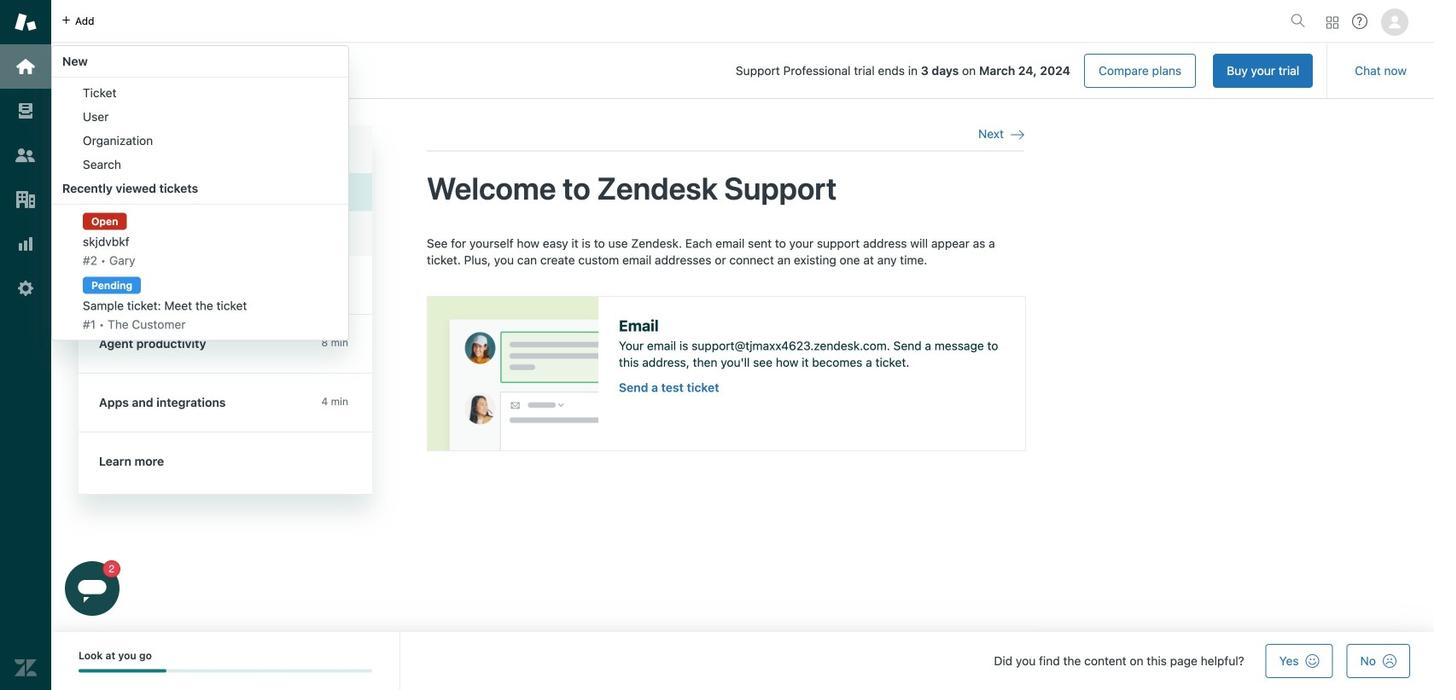Task type: vqa. For each thing, say whether or not it's contained in the screenshot.
Info on adding followers image
no



Task type: describe. For each thing, give the bounding box(es) containing it.
2 menu item from the top
[[52, 105, 348, 129]]

example of email conversation inside of the ticketing system and the customer is asking the agent about reimbursement policy. image
[[428, 297, 598, 450]]

organizations image
[[15, 189, 37, 211]]

6 menu item from the top
[[52, 273, 348, 337]]

views image
[[15, 100, 37, 122]]

4 menu item from the top
[[52, 153, 348, 177]]

get started image
[[15, 55, 37, 78]]

zendesk support image
[[15, 11, 37, 33]]

zendesk products image
[[1327, 17, 1338, 29]]



Task type: locate. For each thing, give the bounding box(es) containing it.
1 menu item from the top
[[52, 81, 348, 105]]

tab
[[192, 67, 300, 98]]

main element
[[0, 0, 51, 691]]

reporting image
[[15, 233, 37, 255]]

menu item
[[52, 81, 348, 105], [52, 105, 348, 129], [52, 129, 348, 153], [52, 153, 348, 177], [52, 208, 348, 273], [52, 273, 348, 337]]

progress bar
[[79, 670, 372, 673]]

3 menu item from the top
[[52, 129, 348, 153]]

zendesk image
[[15, 657, 37, 679]]

menu
[[51, 45, 349, 341]]

customers image
[[15, 144, 37, 166]]

get help image
[[1352, 14, 1367, 29]]

March 24, 2024 text field
[[979, 64, 1070, 78]]

5 menu item from the top
[[52, 208, 348, 273]]

admin image
[[15, 277, 37, 300]]

tab list
[[79, 67, 300, 98]]

heading
[[79, 125, 372, 173]]



